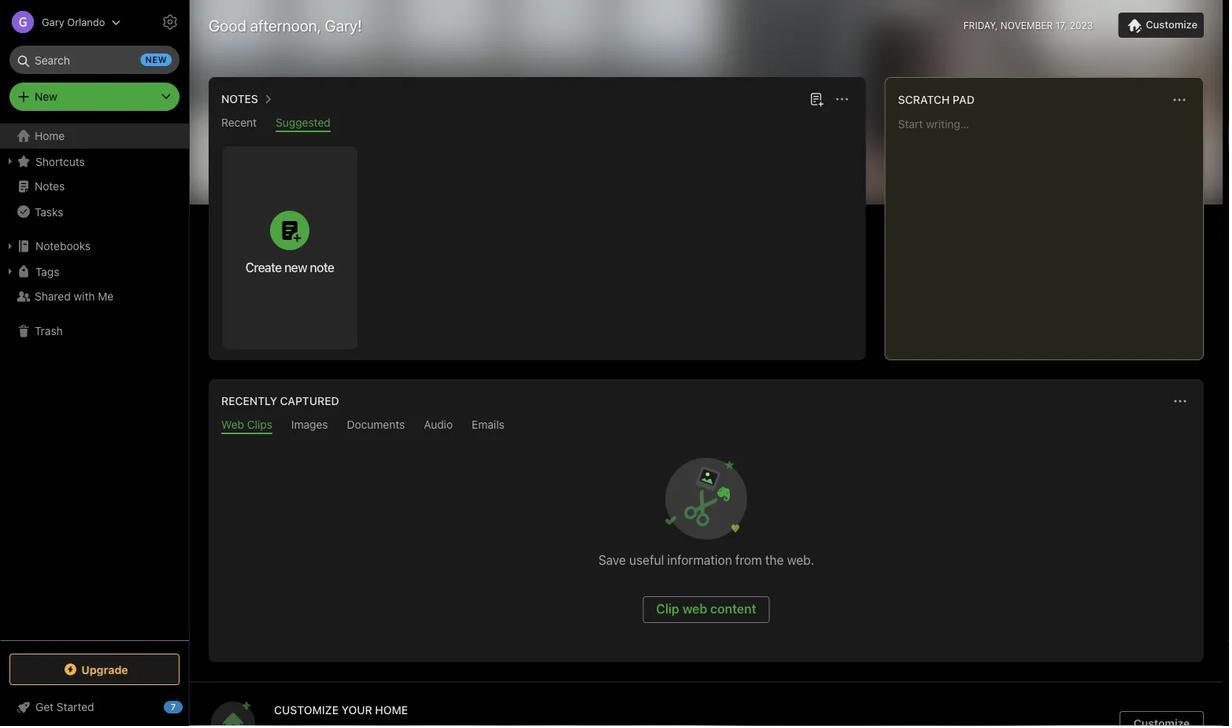 Task type: vqa. For each thing, say whether or not it's contained in the screenshot.
tree
yes



Task type: describe. For each thing, give the bounding box(es) containing it.
scratch
[[898, 93, 950, 106]]

shortcuts button
[[0, 149, 188, 174]]

suggested tab
[[276, 116, 331, 132]]

gary!
[[325, 16, 362, 34]]

shared with me
[[35, 290, 114, 303]]

expand tags image
[[4, 265, 17, 278]]

create
[[245, 260, 282, 275]]

friday,
[[964, 20, 998, 31]]

get started
[[35, 701, 94, 714]]

new search field
[[20, 46, 172, 74]]

create new note
[[245, 260, 334, 275]]

new button
[[9, 83, 180, 111]]

0 horizontal spatial more actions image
[[833, 90, 852, 109]]

captured
[[280, 395, 339, 408]]

home
[[375, 704, 408, 717]]

tasks button
[[0, 199, 188, 224]]

web clips
[[221, 419, 272, 432]]

gary orlando
[[42, 16, 105, 28]]

home link
[[0, 124, 189, 149]]

suggested
[[276, 116, 331, 129]]

tags button
[[0, 259, 188, 284]]

with
[[74, 290, 95, 303]]

upgrade
[[81, 664, 128, 677]]

suggested tab panel
[[209, 132, 866, 361]]

get
[[35, 701, 54, 714]]

more actions image
[[1170, 91, 1189, 109]]

Help and Learning task checklist field
[[0, 695, 189, 721]]

recent
[[221, 116, 257, 129]]

customize your home
[[274, 704, 408, 717]]

web clips tab
[[221, 419, 272, 435]]

new
[[35, 90, 57, 103]]

orlando
[[67, 16, 105, 28]]

tags
[[35, 265, 59, 278]]

pad
[[953, 93, 975, 106]]

afternoon,
[[250, 16, 321, 34]]

images tab
[[291, 419, 328, 435]]

17,
[[1056, 20, 1067, 31]]

audio
[[424, 419, 453, 432]]

click to collapse image
[[183, 698, 195, 717]]

Account field
[[0, 6, 121, 38]]

friday, november 17, 2023
[[964, 20, 1093, 31]]

web clips tab panel
[[209, 435, 1204, 663]]

0 horizontal spatial notes
[[35, 180, 65, 193]]

2023
[[1070, 20, 1093, 31]]

more actions field for recently captured
[[1169, 391, 1191, 413]]

customize
[[274, 704, 339, 717]]

notes inside button
[[221, 93, 258, 106]]

audio tab
[[424, 419, 453, 435]]

save
[[599, 553, 626, 568]]

Search text field
[[20, 46, 169, 74]]

clips
[[247, 419, 272, 432]]



Task type: locate. For each thing, give the bounding box(es) containing it.
tab list containing web clips
[[212, 419, 1201, 435]]

information
[[667, 553, 732, 568]]

trash
[[35, 325, 63, 338]]

1 vertical spatial new
[[284, 260, 307, 275]]

settings image
[[161, 13, 180, 31]]

expand notebooks image
[[4, 240, 17, 253]]

2 tab list from the top
[[212, 419, 1201, 435]]

content
[[710, 602, 756, 617]]

More actions field
[[831, 88, 853, 110], [1169, 89, 1191, 111], [1169, 391, 1191, 413]]

scratch pad button
[[895, 91, 975, 109]]

scratch pad
[[898, 93, 975, 106]]

1 vertical spatial tab list
[[212, 419, 1201, 435]]

recently captured
[[221, 395, 339, 408]]

notebooks
[[35, 240, 91, 253]]

customize
[[1146, 19, 1198, 30]]

notes up the recent
[[221, 93, 258, 106]]

good afternoon, gary!
[[209, 16, 362, 34]]

tab list for notes
[[212, 116, 863, 132]]

web
[[221, 419, 244, 432]]

recently captured button
[[218, 392, 339, 411]]

create new note button
[[222, 146, 358, 350]]

1 vertical spatial more actions image
[[1171, 392, 1190, 411]]

useful
[[629, 553, 664, 568]]

new inside new search field
[[145, 55, 167, 65]]

web.
[[787, 553, 814, 568]]

november
[[1001, 20, 1053, 31]]

save useful information from the web.
[[599, 553, 814, 568]]

clip web content
[[656, 602, 756, 617]]

documents
[[347, 419, 405, 432]]

new
[[145, 55, 167, 65], [284, 260, 307, 275]]

1 horizontal spatial more actions image
[[1171, 392, 1190, 411]]

notes link
[[0, 174, 188, 199]]

new down settings icon
[[145, 55, 167, 65]]

0 vertical spatial more actions image
[[833, 90, 852, 109]]

home
[[35, 130, 65, 143]]

1 horizontal spatial notes
[[221, 93, 258, 106]]

emails
[[472, 419, 505, 432]]

gary
[[42, 16, 64, 28]]

more actions field for scratch pad
[[1169, 89, 1191, 111]]

recently
[[221, 395, 277, 408]]

new left note
[[284, 260, 307, 275]]

tasks
[[35, 205, 63, 218]]

shared with me link
[[0, 284, 188, 309]]

tab list containing recent
[[212, 116, 863, 132]]

1 horizontal spatial new
[[284, 260, 307, 275]]

1 tab list from the top
[[212, 116, 863, 132]]

customize button
[[1118, 13, 1204, 38]]

recent tab
[[221, 116, 257, 132]]

emails tab
[[472, 419, 505, 435]]

more actions image
[[833, 90, 852, 109], [1171, 392, 1190, 411]]

web
[[683, 602, 707, 617]]

tab list
[[212, 116, 863, 132], [212, 419, 1201, 435]]

0 vertical spatial tab list
[[212, 116, 863, 132]]

your
[[342, 704, 372, 717]]

me
[[98, 290, 114, 303]]

upgrade button
[[9, 654, 180, 686]]

from
[[736, 553, 762, 568]]

shared
[[35, 290, 71, 303]]

Start writing… text field
[[898, 117, 1202, 347]]

note
[[310, 260, 334, 275]]

trash link
[[0, 319, 188, 344]]

notes
[[221, 93, 258, 106], [35, 180, 65, 193]]

good
[[209, 16, 246, 34]]

0 vertical spatial notes
[[221, 93, 258, 106]]

images
[[291, 419, 328, 432]]

notebooks link
[[0, 234, 188, 259]]

documents tab
[[347, 419, 405, 435]]

clip web content button
[[643, 597, 770, 624]]

clip
[[656, 602, 679, 617]]

new inside create new note button
[[284, 260, 307, 275]]

7
[[171, 703, 176, 713]]

1 vertical spatial notes
[[35, 180, 65, 193]]

0 vertical spatial new
[[145, 55, 167, 65]]

tree
[[0, 124, 189, 640]]

0 horizontal spatial new
[[145, 55, 167, 65]]

shortcuts
[[35, 155, 85, 168]]

notes up tasks
[[35, 180, 65, 193]]

started
[[57, 701, 94, 714]]

the
[[765, 553, 784, 568]]

notes button
[[218, 90, 277, 109]]

tree containing home
[[0, 124, 189, 640]]

tab list for recently captured
[[212, 419, 1201, 435]]



